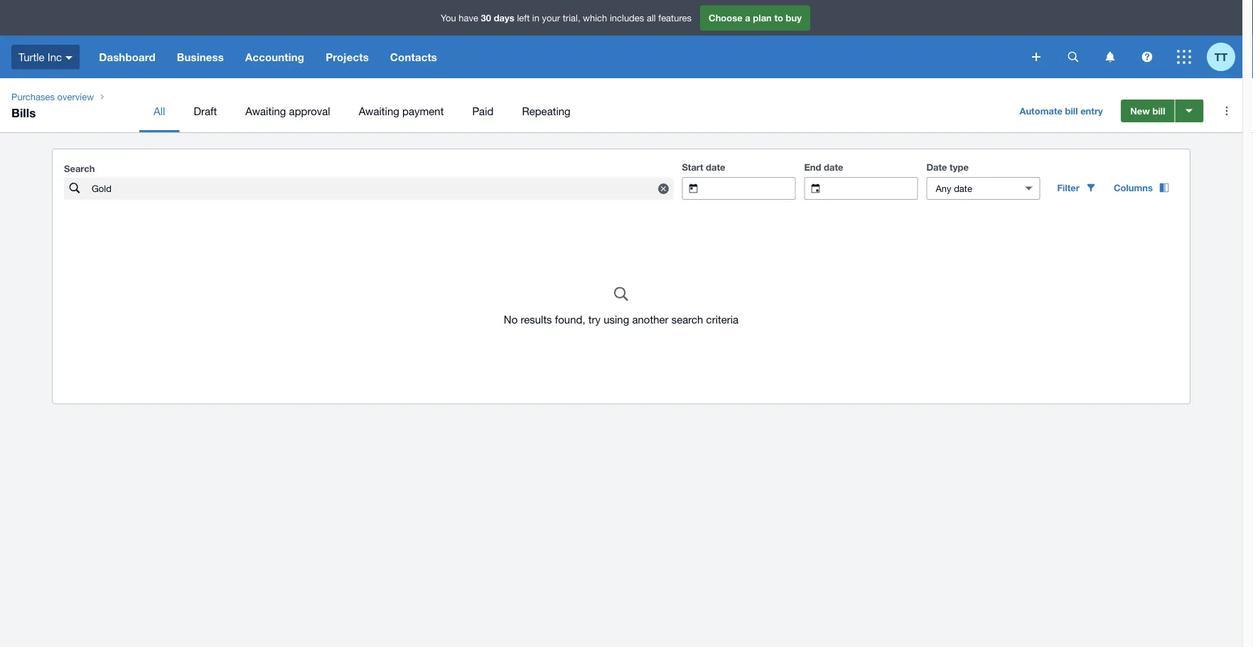 Task type: locate. For each thing, give the bounding box(es) containing it.
accounting button
[[235, 36, 315, 78]]

1 horizontal spatial awaiting
[[359, 105, 400, 117]]

start date
[[682, 161, 726, 172]]

date
[[706, 161, 726, 172], [824, 161, 844, 172]]

bill inside new bill button
[[1153, 105, 1166, 116]]

end date
[[804, 161, 844, 172]]

svg image
[[1068, 52, 1079, 62], [66, 56, 73, 60]]

navigation
[[88, 36, 1022, 78]]

payment
[[402, 105, 444, 117]]

accounting
[[245, 50, 304, 63]]

0 horizontal spatial bill
[[1066, 105, 1078, 116]]

1 horizontal spatial svg image
[[1068, 52, 1079, 62]]

0 horizontal spatial date
[[706, 161, 726, 172]]

turtle inc button
[[0, 36, 88, 78]]

bill right new
[[1153, 105, 1166, 116]]

menu containing all
[[139, 90, 1000, 132]]

bill left entry at right
[[1066, 105, 1078, 116]]

no results found, try using another search criteria
[[504, 313, 739, 326]]

features
[[659, 12, 692, 23]]

bill for automate
[[1066, 105, 1078, 116]]

awaiting left payment
[[359, 105, 400, 117]]

draft link
[[179, 90, 231, 132]]

criteria
[[707, 313, 739, 326]]

paid
[[472, 105, 494, 117]]

no
[[504, 313, 518, 326]]

bill inside automate bill entry popup button
[[1066, 105, 1078, 116]]

purchases overview link
[[6, 90, 100, 104]]

1 horizontal spatial date
[[824, 161, 844, 172]]

bills
[[11, 105, 36, 119]]

plan
[[753, 12, 772, 23]]

automate bill entry button
[[1011, 100, 1112, 122]]

overview
[[57, 91, 94, 102]]

bill for new
[[1153, 105, 1166, 116]]

2 awaiting from the left
[[359, 105, 400, 117]]

new bill button
[[1121, 100, 1175, 122]]

automate
[[1020, 105, 1063, 116]]

1 horizontal spatial bill
[[1153, 105, 1166, 116]]

date for start date
[[706, 161, 726, 172]]

buy
[[786, 12, 802, 23]]

awaiting inside "link"
[[359, 105, 400, 117]]

contacts
[[390, 50, 437, 63]]

2 bill from the left
[[1153, 105, 1166, 116]]

date type
[[927, 161, 969, 172]]

0 horizontal spatial awaiting
[[245, 105, 286, 117]]

filter button
[[1049, 176, 1106, 199]]

banner containing dashboard
[[0, 0, 1243, 78]]

end
[[804, 161, 822, 172]]

date right start
[[706, 161, 726, 172]]

purchases
[[11, 91, 55, 102]]

new
[[1131, 105, 1150, 116]]

approval
[[289, 105, 330, 117]]

all
[[154, 105, 165, 117]]

all
[[647, 12, 656, 23]]

banner
[[0, 0, 1243, 78]]

choose a plan to buy
[[709, 12, 802, 23]]

30
[[481, 12, 491, 23]]

menu
[[139, 90, 1000, 132]]

trial,
[[563, 12, 581, 23]]

you
[[441, 12, 456, 23]]

1 awaiting from the left
[[245, 105, 286, 117]]

svg image up automate bill entry
[[1068, 52, 1079, 62]]

start
[[682, 161, 704, 172]]

bill
[[1066, 105, 1078, 116], [1153, 105, 1166, 116]]

search
[[64, 163, 95, 174]]

2 date from the left
[[824, 161, 844, 172]]

which
[[583, 12, 607, 23]]

awaiting left the approval
[[245, 105, 286, 117]]

Date type field
[[927, 178, 1014, 199]]

in
[[532, 12, 540, 23]]

awaiting approval link
[[231, 90, 345, 132]]

End date field
[[831, 178, 918, 199]]

new bill
[[1131, 105, 1166, 116]]

business
[[177, 50, 224, 63]]

0 horizontal spatial svg image
[[66, 56, 73, 60]]

1 bill from the left
[[1066, 105, 1078, 116]]

svg image
[[1178, 50, 1192, 64], [1106, 52, 1115, 62], [1142, 52, 1153, 62], [1032, 53, 1041, 61]]

clear search image
[[649, 175, 678, 203]]

1 date from the left
[[706, 161, 726, 172]]

awaiting
[[245, 105, 286, 117], [359, 105, 400, 117]]

date right end
[[824, 161, 844, 172]]

Search field
[[90, 178, 649, 199]]

turtle inc
[[18, 51, 62, 63]]

svg image right inc on the top left of the page
[[66, 56, 73, 60]]

your
[[542, 12, 560, 23]]



Task type: vqa. For each thing, say whether or not it's contained in the screenshot.
conditions
no



Task type: describe. For each thing, give the bounding box(es) containing it.
svg image inside turtle inc popup button
[[66, 56, 73, 60]]

all link
[[139, 90, 179, 132]]

Start date field
[[709, 178, 795, 199]]

found,
[[555, 313, 586, 326]]

projects button
[[315, 36, 380, 78]]

a
[[745, 12, 751, 23]]

inc
[[48, 51, 62, 63]]

awaiting approval
[[245, 105, 330, 117]]

draft
[[194, 105, 217, 117]]

using
[[604, 313, 629, 326]]

awaiting for awaiting approval
[[245, 105, 286, 117]]

entry
[[1081, 105, 1103, 116]]

to
[[775, 12, 784, 23]]

type
[[950, 161, 969, 172]]

projects
[[326, 50, 369, 63]]

results
[[521, 313, 552, 326]]

days
[[494, 12, 515, 23]]

includes
[[610, 12, 644, 23]]

navigation containing dashboard
[[88, 36, 1022, 78]]

columns
[[1114, 182, 1153, 193]]

repeating link
[[508, 90, 585, 132]]

contacts button
[[380, 36, 448, 78]]

tt button
[[1207, 36, 1243, 78]]

choose
[[709, 12, 743, 23]]

have
[[459, 12, 479, 23]]

dashboard
[[99, 50, 156, 63]]

purchases overview
[[11, 91, 94, 102]]

awaiting payment link
[[345, 90, 458, 132]]

automate bill entry
[[1020, 105, 1103, 116]]

filter
[[1058, 182, 1080, 193]]

you have 30 days left in your trial, which includes all features
[[441, 12, 692, 23]]

awaiting for awaiting payment
[[359, 105, 400, 117]]

awaiting payment
[[359, 105, 444, 117]]

overflow menu image
[[1213, 97, 1242, 125]]

repeating
[[522, 105, 571, 117]]

turtle
[[18, 51, 45, 63]]

columns button
[[1106, 176, 1179, 199]]

left
[[517, 12, 530, 23]]

try
[[589, 313, 601, 326]]

paid link
[[458, 90, 508, 132]]

dashboard link
[[88, 36, 166, 78]]

another
[[632, 313, 669, 326]]

tt
[[1215, 50, 1228, 63]]

date for end date
[[824, 161, 844, 172]]

business button
[[166, 36, 235, 78]]

search
[[672, 313, 704, 326]]

bills navigation
[[0, 78, 1243, 132]]

date
[[927, 161, 947, 172]]

menu inside bills navigation
[[139, 90, 1000, 132]]



